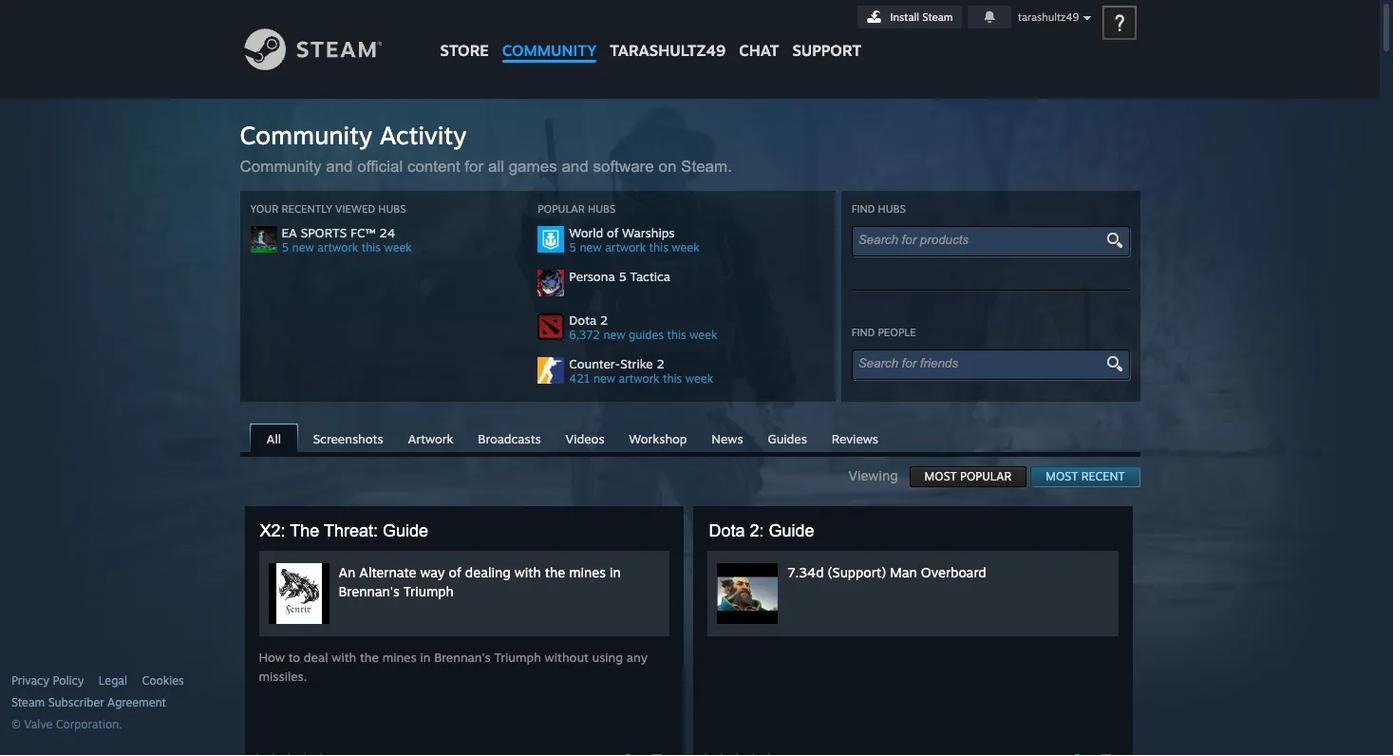 Task type: locate. For each thing, give the bounding box(es) containing it.
0 horizontal spatial 2
[[600, 313, 608, 328]]

software
[[593, 158, 654, 176]]

most
[[925, 469, 957, 484], [1046, 469, 1078, 484]]

of
[[607, 225, 619, 240], [449, 564, 462, 580]]

dota inside dota 2 6,372 new guides this week
[[569, 313, 597, 328]]

1 horizontal spatial triumph
[[494, 650, 541, 665]]

1 horizontal spatial with
[[515, 564, 541, 580]]

the right deal
[[360, 650, 379, 665]]

persona 5 tactica
[[569, 269, 671, 284]]

artwork down the your recently viewed hubs
[[318, 240, 358, 255]]

new right 6,372
[[604, 328, 626, 342]]

1 vertical spatial brennan's
[[434, 650, 491, 665]]

mines up using in the bottom left of the page
[[569, 564, 606, 580]]

corporation.
[[56, 717, 122, 731]]

week up persona 5 tactica link
[[672, 240, 700, 255]]

guide right 2: at the right bottom of the page
[[769, 522, 815, 541]]

and right games
[[562, 158, 589, 176]]

new right 421
[[594, 371, 616, 386]]

in inside the an alternate way of dealing with the mines in brennan's triumph
[[610, 564, 621, 580]]

0 horizontal spatial the
[[360, 650, 379, 665]]

1 horizontal spatial most
[[1046, 469, 1078, 484]]

steam.
[[681, 158, 732, 176]]

0 vertical spatial triumph
[[403, 583, 454, 599]]

an alternate way of dealing with the mines in brennan's triumph
[[339, 564, 621, 599]]

all
[[488, 158, 504, 176]]

1 vertical spatial dota
[[709, 522, 745, 541]]

with right deal
[[332, 650, 356, 665]]

recent
[[1082, 469, 1125, 484]]

most for most popular
[[925, 469, 957, 484]]

with right dealing
[[515, 564, 541, 580]]

421
[[569, 371, 590, 386]]

videos link
[[556, 425, 614, 451]]

None image field
[[1103, 232, 1125, 249], [1103, 355, 1125, 372], [1103, 232, 1125, 249], [1103, 355, 1125, 372]]

0 vertical spatial the
[[545, 564, 565, 580]]

steam inside "install steam" link
[[923, 10, 953, 24]]

mines inside the an alternate way of dealing with the mines in brennan's triumph
[[569, 564, 606, 580]]

2 inside counter-strike 2 421 new artwork this week
[[657, 356, 665, 371]]

community activity community and official content for all games and software on steam.
[[240, 120, 741, 176]]

artwork up the persona 5 tactica
[[605, 240, 646, 255]]

all link
[[249, 424, 298, 454]]

2 right strike
[[657, 356, 665, 371]]

artwork
[[318, 240, 358, 255], [605, 240, 646, 255], [619, 371, 660, 386]]

mines right deal
[[382, 650, 417, 665]]

week inside ea sports fc™ 24 5 new artwork this week
[[384, 240, 412, 255]]

0 horizontal spatial 5
[[282, 240, 289, 255]]

of right the way
[[449, 564, 462, 580]]

dota down 'persona'
[[569, 313, 597, 328]]

x2: the threat: guide
[[260, 522, 428, 541]]

community up your
[[240, 158, 322, 176]]

0 vertical spatial of
[[607, 225, 619, 240]]

cookies
[[142, 674, 184, 688]]

tactica
[[630, 269, 671, 284]]

2
[[600, 313, 608, 328], [657, 356, 665, 371]]

0 horizontal spatial dota
[[569, 313, 597, 328]]

find for find people
[[852, 326, 875, 339]]

0 vertical spatial community
[[240, 120, 373, 150]]

brennan's
[[339, 583, 400, 599], [434, 650, 491, 665]]

0 horizontal spatial guide
[[383, 522, 428, 541]]

guides
[[768, 431, 807, 446]]

most for most recent
[[1046, 469, 1078, 484]]

privacy policy
[[11, 674, 84, 688]]

install steam link
[[857, 6, 962, 28]]

steam down privacy
[[11, 695, 45, 710]]

0 horizontal spatial tarashultz49
[[610, 41, 726, 60]]

1 vertical spatial triumph
[[494, 650, 541, 665]]

1 horizontal spatial guide
[[769, 522, 815, 541]]

dota 2 6,372 new guides this week
[[569, 313, 718, 342]]

5 left sports
[[282, 240, 289, 255]]

brennan's down the an alternate way of dealing with the mines in brennan's triumph
[[434, 650, 491, 665]]

artwork for world
[[605, 240, 646, 255]]

triumph left without
[[494, 650, 541, 665]]

0 vertical spatial in
[[610, 564, 621, 580]]

0 horizontal spatial with
[[332, 650, 356, 665]]

1 vertical spatial in
[[420, 650, 431, 665]]

0 vertical spatial steam
[[923, 10, 953, 24]]

most right viewing
[[925, 469, 957, 484]]

in
[[610, 564, 621, 580], [420, 650, 431, 665]]

1 vertical spatial the
[[360, 650, 379, 665]]

0 horizontal spatial of
[[449, 564, 462, 580]]

persona 5 tactica link
[[569, 269, 826, 284]]

0 horizontal spatial triumph
[[403, 583, 454, 599]]

chat
[[739, 41, 779, 60]]

this inside dota 2 6,372 new guides this week
[[667, 328, 687, 342]]

with inside the an alternate way of dealing with the mines in brennan's triumph
[[515, 564, 541, 580]]

1 horizontal spatial and
[[562, 158, 589, 176]]

0 horizontal spatial hubs
[[378, 202, 406, 216]]

and left official
[[326, 158, 353, 176]]

most left recent
[[1046, 469, 1078, 484]]

warships
[[622, 225, 675, 240]]

1 horizontal spatial 5
[[569, 240, 577, 255]]

games
[[509, 158, 557, 176]]

1 horizontal spatial of
[[607, 225, 619, 240]]

artwork link
[[398, 425, 463, 451]]

screenshots
[[313, 431, 383, 446]]

in inside how to deal with the mines in brennan's triumph without using any missiles.
[[420, 650, 431, 665]]

this right strike
[[663, 371, 682, 386]]

1 vertical spatial mines
[[382, 650, 417, 665]]

threat:
[[324, 522, 378, 541]]

content
[[407, 158, 460, 176]]

0 vertical spatial brennan's
[[339, 583, 400, 599]]

hubs
[[378, 202, 406, 216], [588, 202, 616, 216]]

find left the hubs
[[852, 202, 875, 216]]

1 horizontal spatial in
[[610, 564, 621, 580]]

0 horizontal spatial in
[[420, 650, 431, 665]]

dota
[[569, 313, 597, 328], [709, 522, 745, 541]]

0 horizontal spatial mines
[[382, 650, 417, 665]]

new inside dota 2 6,372 new guides this week
[[604, 328, 626, 342]]

triumph inside the an alternate way of dealing with the mines in brennan's triumph
[[403, 583, 454, 599]]

new
[[292, 240, 314, 255], [580, 240, 602, 255], [604, 328, 626, 342], [594, 371, 616, 386]]

your recently viewed hubs
[[250, 202, 406, 216]]

artwork inside world of warships 5 new artwork this week
[[605, 240, 646, 255]]

1 vertical spatial 2
[[657, 356, 665, 371]]

the
[[290, 522, 319, 541]]

store link
[[434, 0, 496, 69]]

in down the way
[[420, 650, 431, 665]]

hubs up the 24
[[378, 202, 406, 216]]

hubs up world
[[588, 202, 616, 216]]

1 vertical spatial popular
[[960, 469, 1012, 484]]

the inside the an alternate way of dealing with the mines in brennan's triumph
[[545, 564, 565, 580]]

the right dealing
[[545, 564, 565, 580]]

0 horizontal spatial and
[[326, 158, 353, 176]]

dota for dota 2: guide
[[709, 522, 745, 541]]

world of warships 5 new artwork this week
[[569, 225, 700, 255]]

new down recently
[[292, 240, 314, 255]]

world
[[569, 225, 604, 240]]

dota 2: guide
[[709, 522, 815, 541]]

find left people
[[852, 326, 875, 339]]

store
[[440, 41, 489, 60]]

None text field
[[858, 233, 1107, 247]]

of inside world of warships 5 new artwork this week
[[607, 225, 619, 240]]

steam right install
[[923, 10, 953, 24]]

0 vertical spatial tarashultz49
[[1018, 10, 1079, 24]]

0 vertical spatial dota
[[569, 313, 597, 328]]

find people
[[852, 326, 916, 339]]

community up recently
[[240, 120, 373, 150]]

1 vertical spatial with
[[332, 650, 356, 665]]

this down viewed
[[362, 240, 381, 255]]

new inside ea sports fc™ 24 5 new artwork this week
[[292, 240, 314, 255]]

1 horizontal spatial hubs
[[588, 202, 616, 216]]

new inside world of warships 5 new artwork this week
[[580, 240, 602, 255]]

1 horizontal spatial mines
[[569, 564, 606, 580]]

1 find from the top
[[852, 202, 875, 216]]

week up counter-strike 2 link
[[690, 328, 718, 342]]

install steam
[[891, 10, 953, 24]]

mines inside how to deal with the mines in brennan's triumph without using any missiles.
[[382, 650, 417, 665]]

of right world
[[607, 225, 619, 240]]

1 most from the left
[[925, 469, 957, 484]]

without
[[545, 650, 589, 665]]

this right the guides
[[667, 328, 687, 342]]

cookies link
[[142, 674, 184, 689]]

5 left tactica at the left of page
[[619, 269, 627, 284]]

hubs
[[878, 202, 906, 216]]

artwork inside counter-strike 2 421 new artwork this week
[[619, 371, 660, 386]]

legal
[[99, 674, 127, 688]]

1 vertical spatial steam
[[11, 695, 45, 710]]

0 vertical spatial popular
[[538, 202, 585, 216]]

2 most from the left
[[1046, 469, 1078, 484]]

1 vertical spatial community
[[240, 158, 322, 176]]

2 guide from the left
[[769, 522, 815, 541]]

ea sports fc™ 24 5 new artwork this week
[[282, 225, 412, 255]]

new up 'persona'
[[580, 240, 602, 255]]

2 horizontal spatial 5
[[619, 269, 627, 284]]

guide up alternate
[[383, 522, 428, 541]]

1 horizontal spatial 2
[[657, 356, 665, 371]]

1 horizontal spatial brennan's
[[434, 650, 491, 665]]

0 vertical spatial mines
[[569, 564, 606, 580]]

2 right 6,372
[[600, 313, 608, 328]]

5 up 'persona'
[[569, 240, 577, 255]]

community link
[[496, 0, 604, 69]]

1 hubs from the left
[[378, 202, 406, 216]]

week right "fc™"
[[384, 240, 412, 255]]

this inside counter-strike 2 421 new artwork this week
[[663, 371, 682, 386]]

0 horizontal spatial popular
[[538, 202, 585, 216]]

steam inside cookies steam subscriber agreement © valve corporation.
[[11, 695, 45, 710]]

week down dota 2 link
[[686, 371, 713, 386]]

how to deal with the mines in brennan's triumph without using any missiles.
[[259, 650, 648, 684]]

in up using in the bottom left of the page
[[610, 564, 621, 580]]

1 horizontal spatial the
[[545, 564, 565, 580]]

this up tactica at the left of page
[[649, 240, 669, 255]]

with
[[515, 564, 541, 580], [332, 650, 356, 665]]

week
[[384, 240, 412, 255], [672, 240, 700, 255], [690, 328, 718, 342], [686, 371, 713, 386]]

popular
[[538, 202, 585, 216], [960, 469, 1012, 484]]

1 vertical spatial of
[[449, 564, 462, 580]]

dota 2 link
[[569, 313, 826, 328]]

0 vertical spatial find
[[852, 202, 875, 216]]

0 horizontal spatial most
[[925, 469, 957, 484]]

artwork down the guides
[[619, 371, 660, 386]]

with inside how to deal with the mines in brennan's triumph without using any missiles.
[[332, 650, 356, 665]]

community
[[240, 120, 373, 150], [240, 158, 322, 176]]

1 horizontal spatial steam
[[923, 10, 953, 24]]

7.34d (support) man overboard
[[788, 564, 987, 580]]

support
[[793, 41, 862, 60]]

0 vertical spatial 2
[[600, 313, 608, 328]]

1 and from the left
[[326, 158, 353, 176]]

2 inside dota 2 6,372 new guides this week
[[600, 313, 608, 328]]

install
[[891, 10, 920, 24]]

counter-strike 2 link
[[569, 356, 826, 371]]

2 find from the top
[[852, 326, 875, 339]]

1 vertical spatial find
[[852, 326, 875, 339]]

tarashultz49
[[1018, 10, 1079, 24], [610, 41, 726, 60]]

0 horizontal spatial brennan's
[[339, 583, 400, 599]]

None text field
[[858, 356, 1107, 370]]

counter-strike 2 421 new artwork this week
[[569, 356, 713, 386]]

dota left 2: at the right bottom of the page
[[709, 522, 745, 541]]

triumph down the way
[[403, 583, 454, 599]]

the
[[545, 564, 565, 580], [360, 650, 379, 665]]

your
[[250, 202, 279, 216]]

brennan's down alternate
[[339, 583, 400, 599]]

1 horizontal spatial dota
[[709, 522, 745, 541]]

0 vertical spatial with
[[515, 564, 541, 580]]

0 horizontal spatial steam
[[11, 695, 45, 710]]

2 and from the left
[[562, 158, 589, 176]]



Task type: describe. For each thing, give the bounding box(es) containing it.
activity
[[380, 120, 467, 150]]

this inside ea sports fc™ 24 5 new artwork this week
[[362, 240, 381, 255]]

viewed
[[335, 202, 375, 216]]

news
[[712, 431, 743, 446]]

reviews link
[[822, 425, 888, 451]]

way
[[420, 564, 445, 580]]

workshop link
[[620, 425, 697, 451]]

2:
[[750, 522, 764, 541]]

chat link
[[733, 0, 786, 65]]

support link
[[786, 0, 868, 65]]

find for find hubs
[[852, 202, 875, 216]]

of inside the an alternate way of dealing with the mines in brennan's triumph
[[449, 564, 462, 580]]

on
[[659, 158, 677, 176]]

most recent
[[1046, 469, 1125, 484]]

5 inside world of warships 5 new artwork this week
[[569, 240, 577, 255]]

popular hubs
[[538, 202, 616, 216]]

recently
[[282, 202, 332, 216]]

2 community from the top
[[240, 158, 322, 176]]

5 inside ea sports fc™ 24 5 new artwork this week
[[282, 240, 289, 255]]

tarashultz49 link
[[604, 0, 733, 69]]

broadcasts link
[[469, 425, 551, 451]]

dealing
[[465, 564, 511, 580]]

fc™
[[351, 225, 376, 240]]

week inside world of warships 5 new artwork this week
[[672, 240, 700, 255]]

sports
[[301, 225, 347, 240]]

brennan's inside how to deal with the mines in brennan's triumph without using any missiles.
[[434, 650, 491, 665]]

legal link
[[99, 674, 127, 689]]

2 hubs from the left
[[588, 202, 616, 216]]

6,372
[[569, 328, 600, 342]]

steam subscriber agreement link
[[11, 695, 235, 711]]

(support)
[[828, 564, 887, 580]]

counter-
[[569, 356, 621, 371]]

broadcasts
[[478, 431, 541, 446]]

community
[[502, 41, 597, 60]]

ea sports fc™ 24 link
[[282, 225, 538, 240]]

most recent link
[[1031, 466, 1140, 487]]

videos
[[566, 431, 605, 446]]

privacy policy link
[[11, 674, 84, 689]]

guides link
[[758, 425, 817, 451]]

strike
[[621, 356, 653, 371]]

dota for dota 2 6,372 new guides this week
[[569, 313, 597, 328]]

to
[[288, 650, 300, 665]]

ea
[[282, 225, 297, 240]]

x2:
[[260, 522, 285, 541]]

most popular
[[925, 469, 1012, 484]]

1 horizontal spatial tarashultz49
[[1018, 10, 1079, 24]]

privacy
[[11, 674, 49, 688]]

policy
[[53, 674, 84, 688]]

artwork inside ea sports fc™ 24 5 new artwork this week
[[318, 240, 358, 255]]

24
[[379, 225, 395, 240]]

overboard
[[921, 564, 987, 580]]

missiles.
[[259, 669, 307, 684]]

people
[[878, 326, 916, 339]]

persona
[[569, 269, 615, 284]]

find hubs
[[852, 202, 906, 216]]

subscriber
[[48, 695, 104, 710]]

viewing
[[849, 467, 910, 484]]

news link
[[702, 425, 753, 451]]

using
[[592, 650, 623, 665]]

1 vertical spatial tarashultz49
[[610, 41, 726, 60]]

1 community from the top
[[240, 120, 373, 150]]

this inside world of warships 5 new artwork this week
[[649, 240, 669, 255]]

week inside counter-strike 2 421 new artwork this week
[[686, 371, 713, 386]]

official
[[357, 158, 403, 176]]

steam for install steam
[[923, 10, 953, 24]]

7.34d
[[788, 564, 824, 580]]

man
[[890, 564, 918, 580]]

screenshots link
[[304, 425, 393, 451]]

world of warships link
[[569, 225, 826, 240]]

new inside counter-strike 2 421 new artwork this week
[[594, 371, 616, 386]]

artwork for counter-
[[619, 371, 660, 386]]

valve
[[24, 717, 53, 731]]

cookies steam subscriber agreement © valve corporation.
[[11, 674, 184, 731]]

1 horizontal spatial popular
[[960, 469, 1012, 484]]

artwork
[[408, 431, 454, 446]]

the inside how to deal with the mines in brennan's triumph without using any missiles.
[[360, 650, 379, 665]]

brennan's inside the an alternate way of dealing with the mines in brennan's triumph
[[339, 583, 400, 599]]

most popular link
[[910, 466, 1027, 487]]

alternate
[[359, 564, 416, 580]]

©
[[11, 717, 21, 731]]

deal
[[304, 650, 328, 665]]

steam for cookies steam subscriber agreement © valve corporation.
[[11, 695, 45, 710]]

guides
[[629, 328, 664, 342]]

week inside dota 2 6,372 new guides this week
[[690, 328, 718, 342]]

triumph inside how to deal with the mines in brennan's triumph without using any missiles.
[[494, 650, 541, 665]]

workshop
[[629, 431, 687, 446]]

all
[[266, 431, 281, 446]]

agreement
[[107, 695, 166, 710]]

how
[[259, 650, 285, 665]]

for
[[465, 158, 484, 176]]

reviews
[[832, 431, 879, 446]]

1 guide from the left
[[383, 522, 428, 541]]

any
[[627, 650, 648, 665]]



Task type: vqa. For each thing, say whether or not it's contained in the screenshot.
PLAYTIME button
no



